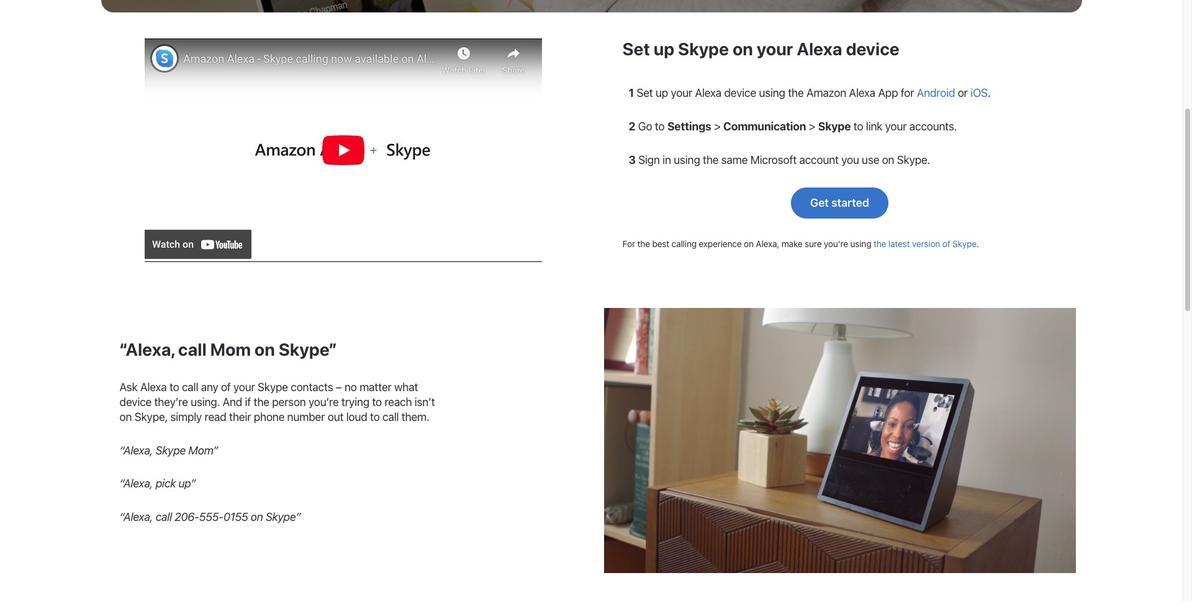 Task type: describe. For each thing, give the bounding box(es) containing it.
the left latest
[[874, 238, 886, 249]]

out
[[328, 410, 344, 423]]

link
[[866, 120, 883, 133]]

3 sign in using the same microsoft account you use on skype.
[[629, 153, 931, 166]]

read
[[205, 410, 226, 423]]

1 horizontal spatial .
[[988, 86, 991, 99]]

get started link
[[791, 188, 889, 219]]

ask alexa to call any of your skype contacts – no matter what device they're using. and if the person you're trying to reach isn't on skype, simply read their phone number out loud to call them.
[[120, 380, 435, 423]]

skype.
[[897, 153, 931, 166]]

you're
[[824, 238, 848, 249]]

best
[[652, 238, 670, 249]]

for
[[623, 238, 635, 249]]

sign
[[639, 153, 660, 166]]

ios link
[[971, 86, 988, 99]]

or
[[958, 86, 968, 99]]

skype inside ask alexa to call any of your skype contacts – no matter what device they're using. and if the person you're trying to reach isn't on skype, simply read their phone number out loud to call them.
[[258, 380, 288, 393]]

call down reach
[[383, 410, 399, 423]]

0 vertical spatial of
[[943, 238, 951, 249]]

call left '206-'
[[156, 511, 172, 524]]

0 vertical spatial using
[[759, 86, 786, 99]]

"alexa, for "alexa, skype mom"
[[120, 444, 153, 457]]

1
[[629, 86, 634, 99]]

phone
[[254, 410, 285, 423]]

you
[[842, 153, 859, 166]]

2
[[629, 120, 636, 133]]

"alexa, skype mom"
[[120, 444, 218, 457]]

android
[[917, 86, 955, 99]]

ios
[[971, 86, 988, 99]]

device inside ask alexa to call any of your skype contacts – no matter what device they're using. and if the person you're trying to reach isn't on skype, simply read their phone number out loud to call them.
[[120, 395, 152, 408]]

amazon
[[807, 86, 847, 99]]

"alexa, for "alexa, call mom on skype"
[[120, 339, 175, 359]]

of inside ask alexa to call any of your skype contacts – no matter what device they're using. and if the person you're trying to reach isn't on skype, simply read their phone number out loud to call them.
[[221, 380, 231, 393]]

3
[[629, 153, 636, 166]]

1 vertical spatial up
[[656, 86, 668, 99]]

them.
[[402, 410, 430, 423]]

–
[[336, 380, 342, 393]]

to right go
[[655, 120, 665, 133]]

experience
[[699, 238, 742, 249]]

person
[[272, 395, 306, 408]]

to down matter
[[372, 395, 382, 408]]

"alexa, for "alexa, pick up"
[[120, 477, 153, 490]]

and
[[223, 395, 242, 408]]

alexa up the amazon in the top right of the page
[[797, 39, 843, 59]]

"alexa, for "alexa, call 206-555-0155 on skype"
[[120, 511, 153, 524]]

for
[[901, 86, 914, 99]]

alexa inside ask alexa to call any of your skype contacts – no matter what device they're using. and if the person you're trying to reach isn't on skype, simply read their phone number out loud to call them.
[[140, 380, 167, 393]]

version
[[912, 238, 940, 249]]

trying
[[342, 395, 370, 408]]

0155
[[224, 511, 248, 524]]

0 horizontal spatial .
[[977, 238, 979, 249]]

microsoft
[[751, 153, 797, 166]]

to left link
[[854, 120, 864, 133]]

the inside ask alexa to call any of your skype contacts – no matter what device they're using. and if the person you're trying to reach isn't on skype, simply read their phone number out loud to call them.
[[254, 395, 269, 408]]

0 vertical spatial device
[[846, 39, 900, 59]]

call left mom
[[178, 339, 207, 359]]

using.
[[191, 395, 220, 408]]

isn't
[[415, 395, 435, 408]]

any
[[201, 380, 218, 393]]

mom
[[210, 339, 251, 359]]

alexa,
[[756, 238, 780, 249]]

the right for
[[638, 238, 650, 249]]

2 > from the left
[[809, 120, 816, 133]]

you're
[[309, 395, 339, 408]]

1 vertical spatial skype"
[[266, 511, 301, 524]]

call mom alexa image
[[604, 308, 1076, 573]]

use
[[862, 153, 880, 166]]



Task type: vqa. For each thing, say whether or not it's contained in the screenshot.
"Alexa, pick up" "Alexa,
yes



Task type: locate. For each thing, give the bounding box(es) containing it.
the latest version of skype link
[[874, 238, 977, 249]]

skype
[[678, 39, 729, 59], [818, 120, 851, 133], [953, 238, 977, 249], [258, 380, 288, 393], [156, 444, 186, 457]]

alexa left app
[[849, 86, 876, 99]]

2 "alexa, from the top
[[120, 444, 153, 457]]

get
[[811, 196, 829, 209]]

device up app
[[846, 39, 900, 59]]

for the best calling experience on alexa, make sure you're using the latest version of skype .
[[623, 238, 979, 249]]

0 horizontal spatial device
[[120, 395, 152, 408]]

matter
[[360, 380, 392, 393]]

. right or
[[988, 86, 991, 99]]

of right version
[[943, 238, 951, 249]]

in
[[663, 153, 671, 166]]

alexa up they're
[[140, 380, 167, 393]]

0 horizontal spatial >
[[714, 120, 721, 133]]

number
[[287, 410, 325, 423]]

set up 1
[[623, 39, 650, 59]]

contacts
[[291, 380, 333, 393]]

2 vertical spatial device
[[120, 395, 152, 408]]

"alexa, pick up"
[[120, 477, 196, 490]]

the right the if
[[254, 395, 269, 408]]

app
[[878, 86, 898, 99]]

"alexa, call mom on skype"
[[120, 339, 337, 359]]

1 horizontal spatial using
[[759, 86, 786, 99]]

1 vertical spatial using
[[674, 153, 700, 166]]

loud
[[346, 410, 367, 423]]

account
[[800, 153, 839, 166]]

0 vertical spatial set
[[623, 39, 650, 59]]

alexa up "settings"
[[695, 86, 722, 99]]

"alexa, left pick
[[120, 477, 153, 490]]

of right any
[[221, 380, 231, 393]]

sure
[[805, 238, 822, 249]]

accounts.
[[910, 120, 957, 133]]

your up 1 set up your alexa device using the amazon alexa app for android or ios .
[[757, 39, 793, 59]]

206-
[[175, 511, 199, 524]]

ask
[[120, 380, 138, 393]]

call
[[178, 339, 207, 359], [182, 380, 198, 393], [383, 410, 399, 423], [156, 511, 172, 524]]

1 > from the left
[[714, 120, 721, 133]]

if
[[245, 395, 251, 408]]

1 "alexa, from the top
[[120, 339, 175, 359]]

.
[[988, 86, 991, 99], [977, 238, 979, 249]]

set
[[623, 39, 650, 59], [637, 86, 653, 99]]

the
[[788, 86, 804, 99], [703, 153, 719, 166], [638, 238, 650, 249], [874, 238, 886, 249], [254, 395, 269, 408]]

2 horizontal spatial using
[[851, 238, 872, 249]]

1 horizontal spatial of
[[943, 238, 951, 249]]

2 vertical spatial using
[[851, 238, 872, 249]]

device up communication
[[724, 86, 757, 99]]

set right 1
[[637, 86, 653, 99]]

calling
[[672, 238, 697, 249]]

alexa
[[797, 39, 843, 59], [695, 86, 722, 99], [849, 86, 876, 99], [140, 380, 167, 393]]

the left same
[[703, 153, 719, 166]]

device down ask
[[120, 395, 152, 408]]

to up they're
[[169, 380, 179, 393]]

0 vertical spatial .
[[988, 86, 991, 99]]

skype" up contacts
[[279, 339, 337, 359]]

mom"
[[189, 444, 218, 457]]

settings
[[668, 120, 712, 133]]

using up communication
[[759, 86, 786, 99]]

> right "settings"
[[714, 120, 721, 133]]

"alexa, down skype,
[[120, 444, 153, 457]]

get started
[[811, 196, 869, 209]]

they're
[[154, 395, 188, 408]]

skype" right 0155
[[266, 511, 301, 524]]

1 horizontal spatial >
[[809, 120, 816, 133]]

555-
[[199, 511, 224, 524]]

0 vertical spatial up
[[654, 39, 675, 59]]

reach
[[385, 395, 412, 408]]

go
[[638, 120, 652, 133]]

the left the amazon in the top right of the page
[[788, 86, 804, 99]]

using
[[759, 86, 786, 99], [674, 153, 700, 166], [851, 238, 872, 249]]

0 horizontal spatial of
[[221, 380, 231, 393]]

skype"
[[279, 339, 337, 359], [266, 511, 301, 524]]

"alexa, call 206-555-0155 on skype"
[[120, 511, 301, 524]]

to right loud
[[370, 410, 380, 423]]

1 set up your alexa device using the amazon alexa app for android or ios .
[[629, 86, 991, 99]]

3 "alexa, from the top
[[120, 477, 153, 490]]

2 horizontal spatial device
[[846, 39, 900, 59]]

pick
[[156, 477, 176, 490]]

of
[[943, 238, 951, 249], [221, 380, 231, 393]]

communication
[[724, 120, 806, 133]]

what
[[394, 380, 418, 393]]

up
[[654, 39, 675, 59], [656, 86, 668, 99]]

using right in
[[674, 153, 700, 166]]

latest
[[889, 238, 910, 249]]

1 vertical spatial of
[[221, 380, 231, 393]]

"alexa,
[[120, 339, 175, 359], [120, 444, 153, 457], [120, 477, 153, 490], [120, 511, 153, 524]]

. right version
[[977, 238, 979, 249]]

your up the if
[[234, 380, 255, 393]]

android link
[[917, 86, 955, 99]]

1 horizontal spatial device
[[724, 86, 757, 99]]

skype,
[[135, 410, 168, 423]]

to
[[655, 120, 665, 133], [854, 120, 864, 133], [169, 380, 179, 393], [372, 395, 382, 408], [370, 410, 380, 423]]

"alexa, up ask
[[120, 339, 175, 359]]

> down 1 set up your alexa device using the amazon alexa app for android or ios .
[[809, 120, 816, 133]]

device
[[846, 39, 900, 59], [724, 86, 757, 99], [120, 395, 152, 408]]

on
[[733, 39, 753, 59], [882, 153, 895, 166], [744, 238, 754, 249], [255, 339, 275, 359], [120, 410, 132, 423], [251, 511, 263, 524]]

2 go to settings > communication > skype to link your accounts.
[[629, 120, 957, 133]]

same
[[722, 153, 748, 166]]

"alexa, down "alexa, pick up"
[[120, 511, 153, 524]]

your right link
[[885, 120, 907, 133]]

using right 'you're'
[[851, 238, 872, 249]]

your inside ask alexa to call any of your skype contacts – no matter what device they're using. and if the person you're trying to reach isn't on skype, simply read their phone number out loud to call them.
[[234, 380, 255, 393]]

up"
[[179, 477, 196, 490]]

0 vertical spatial skype"
[[279, 339, 337, 359]]

on inside ask alexa to call any of your skype contacts – no matter what device they're using. and if the person you're trying to reach isn't on skype, simply read their phone number out loud to call them.
[[120, 410, 132, 423]]

4 "alexa, from the top
[[120, 511, 153, 524]]

their
[[229, 410, 251, 423]]

started
[[832, 196, 869, 209]]

make
[[782, 238, 803, 249]]

1 vertical spatial set
[[637, 86, 653, 99]]

1 vertical spatial device
[[724, 86, 757, 99]]

0 horizontal spatial using
[[674, 153, 700, 166]]

no
[[345, 380, 357, 393]]

simply
[[170, 410, 202, 423]]

your up "settings"
[[671, 86, 693, 99]]

1 vertical spatial .
[[977, 238, 979, 249]]

>
[[714, 120, 721, 133], [809, 120, 816, 133]]

set up skype on your alexa device
[[623, 39, 900, 59]]

your
[[757, 39, 793, 59], [671, 86, 693, 99], [885, 120, 907, 133], [234, 380, 255, 393]]

call left any
[[182, 380, 198, 393]]



